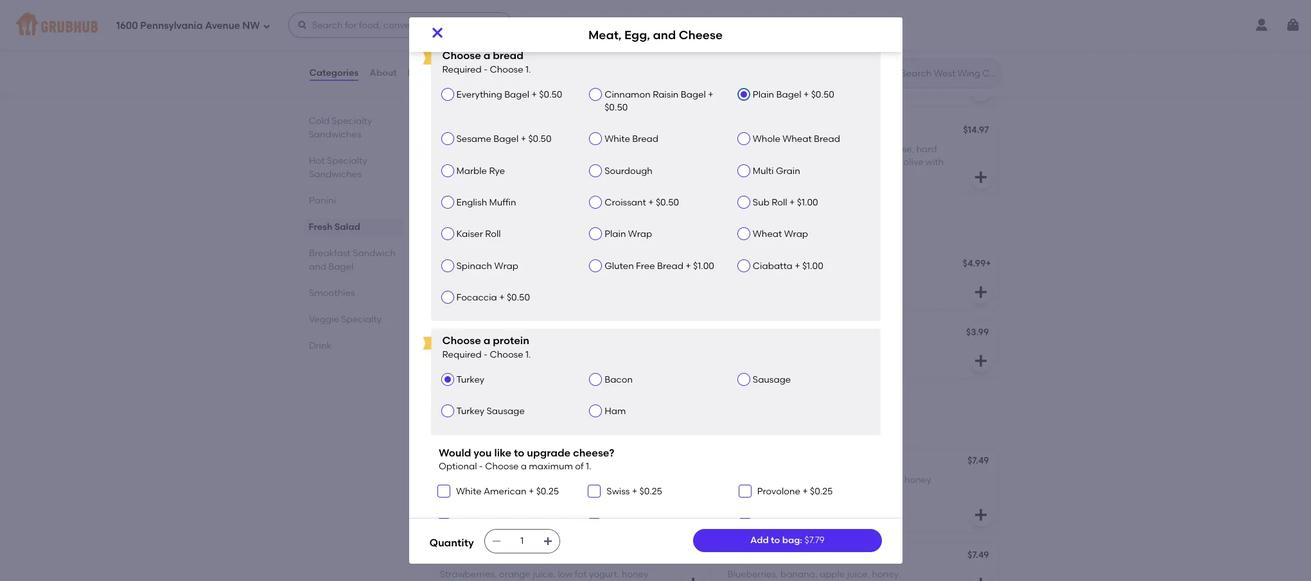 Task type: locate. For each thing, give the bounding box(es) containing it.
sandwich down muffin
[[499, 221, 566, 237]]

1 horizontal spatial romaine
[[579, 157, 616, 168]]

lettuce, inside shredded parmesan, house croutons, with romaine lettuce, caesar dressing.
[[542, 62, 575, 73]]

0 horizontal spatial mozzarella
[[607, 520, 653, 531]]

white up "sourdough" on the left
[[605, 134, 630, 145]]

0 horizontal spatial hard
[[497, 144, 518, 155]]

2 horizontal spatial sausage
[[753, 375, 791, 386]]

egg and cheese
[[728, 259, 800, 270]]

kalamata up 'vinaigrette'
[[489, 157, 532, 168]]

specialty for veggie specialty
[[341, 314, 381, 325]]

2 juice, from the left
[[847, 570, 870, 581]]

a inside choose a bread required - choose 1.
[[484, 50, 491, 62]]

sesame
[[457, 134, 492, 145]]

pepper,
[[625, 144, 658, 155]]

$1.00 right free
[[693, 261, 715, 272]]

plain for plain bagel + $0.50
[[753, 89, 774, 100]]

day for school
[[472, 457, 490, 468]]

$7.29
[[677, 327, 698, 338]]

cheese, up olive
[[881, 144, 915, 155]]

2 cheese, from the left
[[881, 144, 915, 155]]

$0.25 for cheddar + $0.25
[[505, 520, 528, 531]]

blueberries,
[[728, 570, 779, 581]]

low
[[565, 475, 580, 486], [841, 475, 856, 486], [558, 570, 573, 581]]

$0.50 down cinnamon in the top of the page
[[605, 102, 628, 113]]

0 horizontal spatial wheat
[[753, 229, 782, 240]]

Input item quantity number field
[[508, 530, 536, 553]]

dressing.
[[474, 75, 513, 86], [533, 170, 572, 181], [851, 170, 889, 181]]

1 horizontal spatial egg
[[728, 259, 745, 270]]

1 horizontal spatial meat, egg, and cheese
[[589, 27, 723, 42]]

bread right red
[[632, 134, 659, 145]]

bagel right $7.29 +
[[728, 328, 753, 339]]

1 horizontal spatial white
[[605, 134, 630, 145]]

1 vertical spatial specialty
[[327, 156, 367, 166]]

croissant
[[605, 197, 646, 208]]

0 vertical spatial day
[[472, 457, 490, 468]]

+ inside cinnamon raisin bagel + $0.50
[[708, 89, 714, 100]]

specialty inside "hot specialty sandwiches"
[[327, 156, 367, 166]]

required inside choose a bread required - choose 1.
[[442, 64, 482, 75]]

0 vertical spatial plain
[[753, 89, 774, 100]]

lettuce, up 'search west wing cafe - penn ave' search field
[[905, 49, 938, 60]]

egg
[[440, 259, 457, 270], [728, 259, 745, 270]]

mozzarella up the $7.79
[[783, 520, 829, 531]]

would
[[439, 447, 471, 459]]

red
[[608, 144, 622, 155]]

low right blueberries,
[[841, 475, 856, 486]]

meat, up the ham,
[[440, 328, 465, 339]]

2 egg from the left
[[728, 259, 745, 270]]

tomato, left red
[[571, 144, 606, 155]]

0 vertical spatial roll
[[772, 197, 788, 208]]

tomato, carrot, cucumber, with romaine lettuce, balsamic vinaigrette.
[[728, 49, 938, 73]]

- right the croutons, on the top left of the page
[[484, 64, 488, 75]]

fat for blueberries,
[[858, 475, 870, 486]]

salad right greek
[[469, 126, 494, 137]]

1 horizontal spatial dressing.
[[533, 170, 572, 181]]

0 vertical spatial wheat
[[783, 134, 812, 145]]

- inside 'choose a protein required - choose 1.'
[[484, 349, 488, 360]]

required inside 'choose a protein required - choose 1.'
[[442, 349, 482, 360]]

lettuce, down house
[[542, 62, 575, 73]]

0 horizontal spatial cucumber,
[[440, 157, 487, 168]]

sausage up for
[[487, 406, 525, 417]]

0 horizontal spatial dressing.
[[474, 75, 513, 86]]

smoothies up whey
[[430, 405, 500, 421]]

smoothies up the orange
[[491, 551, 538, 562]]

plain down balsamic
[[753, 89, 774, 100]]

banana, down blue moon smoothies
[[781, 570, 818, 581]]

$7.49 for blueberries, banana, apple juice, honey.
[[968, 550, 989, 561]]

specialty inside cold specialty sandwiches
[[332, 116, 372, 127]]

0 horizontal spatial egg
[[440, 259, 457, 270]]

caesar down the croutons, on the top left of the page
[[440, 75, 472, 86]]

low right the orange
[[558, 570, 573, 581]]

0 vertical spatial protein
[[493, 335, 530, 347]]

feta cheese, hard boiled egg, tomato, red pepper, cucumber, kalamata olive, with romaine lettuce, balsamic vinaigrette dressing.
[[440, 144, 658, 181]]

0 horizontal spatial breakfast
[[309, 248, 350, 259]]

one
[[728, 475, 746, 486]]

salad down panini tab
[[335, 222, 360, 233]]

peanutbutter,
[[503, 475, 563, 486]]

boiled down grilled at the top right
[[728, 157, 755, 168]]

0 horizontal spatial kalamata
[[489, 157, 532, 168]]

2 caesar from the top
[[440, 75, 472, 86]]

1 horizontal spatial plain
[[753, 89, 774, 100]]

roll right kaiser
[[485, 229, 501, 240]]

0 vertical spatial blue
[[860, 144, 879, 155]]

dressing. down olive,
[[533, 170, 572, 181]]

1 horizontal spatial mozzarella
[[783, 520, 829, 531]]

ham
[[605, 406, 626, 417]]

hard inside grilled chicken breast, bacon, blue cheese, hard boiled ege. avocado, tomato, kalamata olive with romain lettuce, blue cheese dressing.
[[917, 144, 937, 155]]

blueberries, banana, apple juice, honey.
[[728, 570, 901, 581]]

sandwiches down "cold"
[[309, 129, 361, 140]]

meat, egg, and cheese up bacon,
[[440, 328, 542, 339]]

- for protein
[[484, 349, 488, 360]]

salad for cheese,
[[469, 126, 494, 137]]

1 horizontal spatial cheese,
[[881, 144, 915, 155]]

balsamic
[[728, 62, 768, 73]]

required
[[442, 64, 482, 75], [442, 349, 482, 360]]

cucumber,
[[797, 49, 844, 60], [440, 157, 487, 168]]

required left turkey,
[[442, 349, 482, 360]]

$7.49 for strawberries, orange juice, low fat yogurt, honey.
[[680, 550, 701, 561]]

turkey for turkey sausage
[[457, 406, 485, 417]]

1 egg from the left
[[440, 259, 457, 270]]

rye
[[489, 166, 505, 177]]

low down of
[[565, 475, 580, 486]]

caesar inside shredded parmesan, house croutons, with romaine lettuce, caesar dressing.
[[440, 75, 472, 86]]

cobb
[[728, 126, 753, 137]]

lettuce,
[[905, 49, 938, 60], [542, 62, 575, 73], [618, 157, 651, 168], [761, 170, 794, 181]]

a left bread
[[484, 50, 491, 62]]

meat, egg, and cheese up raisin
[[589, 27, 723, 42]]

salad up choose a bread required - choose 1.
[[474, 31, 500, 42]]

bread for gluten free bread + $1.00
[[657, 261, 684, 272]]

1 vertical spatial 1.
[[526, 349, 531, 360]]

1 horizontal spatial add
[[751, 535, 769, 546]]

0 vertical spatial egg,
[[625, 27, 650, 42]]

0 vertical spatial cucumber,
[[797, 49, 844, 60]]

house
[[534, 49, 560, 60]]

1 vertical spatial white
[[456, 487, 482, 498]]

0 vertical spatial a
[[484, 50, 491, 62]]

an
[[509, 423, 519, 432]]

2 sandwiches from the top
[[309, 169, 361, 180]]

bagel inside cinnamon raisin bagel + $0.50
[[681, 89, 706, 100]]

2 horizontal spatial dressing.
[[851, 170, 889, 181]]

1 vertical spatial a
[[484, 335, 491, 347]]

0 horizontal spatial tomato,
[[571, 144, 606, 155]]

you
[[474, 447, 492, 459]]

turkey down bacon,
[[457, 375, 485, 386]]

whey
[[447, 423, 467, 432]]

add inside smoothies add whey protein for an additional charge.
[[430, 423, 445, 432]]

1 horizontal spatial wrap
[[628, 229, 652, 240]]

1 mozzarella from the left
[[607, 520, 653, 531]]

0 horizontal spatial sausage
[[487, 406, 525, 417]]

panini tab
[[309, 194, 399, 208]]

1 horizontal spatial boiled
[[728, 157, 755, 168]]

0 horizontal spatial cheese,
[[462, 144, 495, 155]]

protein down turkey sausage
[[468, 423, 495, 432]]

bagel
[[505, 89, 530, 100], [681, 89, 706, 100], [777, 89, 802, 100], [494, 134, 519, 145], [599, 221, 638, 237], [328, 262, 353, 272], [728, 328, 753, 339]]

with inside shredded parmesan, house croutons, with romaine lettuce, caesar dressing.
[[483, 62, 501, 73]]

gluten free bread + $1.00
[[605, 261, 715, 272]]

svg image inside main navigation navigation
[[1286, 17, 1301, 33]]

cucumber, inside tomato, carrot, cucumber, with romaine lettuce, balsamic vinaigrette.
[[797, 49, 844, 60]]

2 required from the top
[[442, 349, 482, 360]]

caesar up shredded
[[440, 31, 472, 42]]

0 horizontal spatial wrap
[[494, 261, 519, 272]]

to right like
[[514, 447, 525, 459]]

lettuce, down pepper,
[[618, 157, 651, 168]]

two
[[440, 475, 457, 486]]

breakfast down 'fresh salad'
[[309, 248, 350, 259]]

sandwiches down hot
[[309, 169, 361, 180]]

$7.49
[[968, 456, 989, 467], [680, 550, 701, 561], [968, 550, 989, 561]]

1 horizontal spatial roll
[[772, 197, 788, 208]]

wrap down croissant + $0.50
[[628, 229, 652, 240]]

boiled
[[520, 144, 547, 155], [728, 157, 755, 168]]

boiled up olive,
[[520, 144, 547, 155]]

low for juice,
[[558, 570, 573, 581]]

juice,
[[533, 570, 556, 581], [847, 570, 870, 581]]

protein
[[493, 335, 530, 347], [468, 423, 495, 432]]

sandwiches inside "hot specialty sandwiches"
[[309, 169, 361, 180]]

banana,
[[748, 475, 785, 486], [781, 570, 818, 581]]

$4.99 +
[[963, 258, 992, 269]]

cucumber, up balsamic
[[440, 157, 487, 168]]

blue down avocado,
[[796, 170, 815, 181]]

caesar salad image
[[613, 23, 710, 106]]

1 vertical spatial sausage
[[753, 375, 791, 386]]

2 hard from the left
[[917, 144, 937, 155]]

- left turkey,
[[484, 349, 488, 360]]

cheddar
[[456, 520, 495, 531]]

2 vertical spatial romaine
[[579, 157, 616, 168]]

- inside choose a bread required - choose 1.
[[484, 64, 488, 75]]

1 hard from the left
[[497, 144, 518, 155]]

hard up olive
[[917, 144, 937, 155]]

1 vertical spatial sandwiches
[[309, 169, 361, 180]]

1 vertical spatial boiled
[[728, 157, 755, 168]]

wrap right spinach
[[494, 261, 519, 272]]

egg,
[[625, 27, 650, 42], [467, 328, 487, 339]]

hot specialty sandwiches
[[309, 156, 367, 180]]

0 horizontal spatial blue
[[796, 170, 815, 181]]

1 vertical spatial day
[[472, 551, 489, 562]]

breakfast down english on the top left
[[430, 221, 496, 237]]

1 vertical spatial cucumber,
[[440, 157, 487, 168]]

1. for bread
[[526, 64, 531, 75]]

reviews
[[408, 67, 444, 78]]

bread right free
[[657, 261, 684, 272]]

choose down like
[[485, 461, 519, 472]]

1 vertical spatial banana,
[[781, 570, 818, 581]]

1 vertical spatial -
[[484, 349, 488, 360]]

plain
[[753, 89, 774, 100], [605, 229, 626, 240]]

choose inside would you like to upgrade cheese? optional - choose a maximum of 1.
[[485, 461, 519, 472]]

1 horizontal spatial kalamata
[[858, 157, 902, 168]]

to inside would you like to upgrade cheese? optional - choose a maximum of 1.
[[514, 447, 525, 459]]

bagel right raisin
[[681, 89, 706, 100]]

$0.25
[[536, 487, 559, 498], [640, 487, 663, 498], [810, 487, 833, 498], [505, 520, 528, 531], [663, 520, 686, 531], [839, 520, 862, 531]]

1 sandwiches from the top
[[309, 129, 361, 140]]

$7.29 +
[[677, 327, 704, 338]]

$1.00 right ciabatta
[[803, 261, 824, 272]]

low for peanutbutter,
[[565, 475, 580, 486]]

0 horizontal spatial meat, egg, and cheese
[[440, 328, 542, 339]]

moon
[[749, 551, 774, 562]]

turkey right or
[[582, 346, 610, 357]]

a left turkey,
[[484, 335, 491, 347]]

and left plain wrap
[[569, 221, 596, 237]]

boiled inside feta cheese, hard boiled egg, tomato, red pepper, cucumber, kalamata olive, with romaine lettuce, balsamic vinaigrette dressing.
[[520, 144, 547, 155]]

banana, up provolone
[[748, 475, 785, 486]]

0 horizontal spatial romaine
[[503, 62, 540, 73]]

0 vertical spatial meat, egg, and cheese
[[589, 27, 723, 42]]

breakfast
[[430, 221, 496, 237], [309, 248, 350, 259]]

1 vertical spatial fresh
[[757, 520, 781, 531]]

blue right bacon,
[[860, 144, 879, 155]]

1 horizontal spatial cucumber,
[[797, 49, 844, 60]]

marble
[[457, 166, 487, 177]]

2 horizontal spatial romaine
[[866, 49, 903, 60]]

muffin
[[489, 197, 516, 208]]

0 vertical spatial fresh
[[309, 222, 333, 233]]

1 vertical spatial required
[[442, 349, 482, 360]]

day up strawberries,
[[472, 551, 489, 562]]

a inside 'choose a protein required - choose 1.'
[[484, 335, 491, 347]]

and left $9.99
[[653, 27, 676, 42]]

blue
[[728, 551, 747, 562]]

add
[[430, 423, 445, 432], [751, 535, 769, 546]]

specialty up drink tab
[[341, 314, 381, 325]]

turkey up whey
[[457, 406, 485, 417]]

dressing. right the cheese
[[851, 170, 889, 181]]

0 vertical spatial specialty
[[332, 116, 372, 127]]

egg, up bacon,
[[467, 328, 487, 339]]

specialty right hot
[[327, 156, 367, 166]]

school day smoothies image
[[613, 449, 710, 532]]

american
[[484, 487, 527, 498]]

1 required from the top
[[442, 64, 482, 75]]

1. left or
[[526, 349, 531, 360]]

plain up gluten
[[605, 229, 626, 240]]

2 vertical spatial 1.
[[586, 461, 592, 472]]

a for protein
[[484, 335, 491, 347]]

2 horizontal spatial yogurt,
[[872, 475, 903, 486]]

0 horizontal spatial boiled
[[520, 144, 547, 155]]

wheat wrap
[[753, 229, 809, 240]]

1 vertical spatial turkey
[[457, 375, 485, 386]]

1 horizontal spatial blue
[[860, 144, 879, 155]]

1. inside 'choose a protein required - choose 1.'
[[526, 349, 531, 360]]

fresh down panini
[[309, 222, 333, 233]]

panini
[[309, 195, 336, 206]]

1 cheese, from the left
[[462, 144, 495, 155]]

1 vertical spatial protein
[[468, 423, 495, 432]]

vinaigrette.
[[770, 62, 820, 73]]

english muffin
[[457, 197, 516, 208]]

add left whey
[[430, 423, 445, 432]]

sandwiches inside cold specialty sandwiches
[[309, 129, 361, 140]]

fresh inside tab
[[309, 222, 333, 233]]

0 vertical spatial -
[[484, 64, 488, 75]]

1 kalamata from the left
[[489, 157, 532, 168]]

- up bananas,
[[479, 461, 483, 472]]

plain bagel + $0.50
[[753, 89, 835, 100]]

1 horizontal spatial meat,
[[589, 27, 622, 42]]

cinnamon
[[605, 89, 651, 100]]

specialty for cold specialty sandwiches
[[332, 116, 372, 127]]

smoothies down bag:
[[776, 551, 822, 562]]

honey. inside two bananas, peanutbutter, low fat yogurt, honey.
[[473, 488, 501, 499]]

breakfast sandwich and bagel down fresh salad tab
[[309, 248, 395, 272]]

roll right sub
[[772, 197, 788, 208]]

svg image
[[1286, 17, 1301, 33], [973, 82, 989, 97], [973, 169, 989, 185], [973, 284, 989, 300], [973, 353, 989, 369], [440, 488, 448, 496], [591, 488, 599, 496], [741, 488, 749, 496], [685, 508, 701, 523], [491, 537, 502, 547]]

everything bagel + $0.50
[[457, 89, 563, 100]]

smoothies inside "tab"
[[309, 288, 355, 299]]

tomato,
[[571, 144, 606, 155], [822, 157, 856, 168]]

0 horizontal spatial meat,
[[440, 328, 465, 339]]

turkey for turkey
[[457, 375, 485, 386]]

0 vertical spatial sausage
[[530, 346, 568, 357]]

meat, up cinnamon in the top of the page
[[589, 27, 622, 42]]

1 horizontal spatial tomato,
[[822, 157, 856, 168]]

and down 'fresh salad'
[[309, 262, 326, 272]]

1. inside choose a bread required - choose 1.
[[526, 64, 531, 75]]

juice, right apple
[[847, 570, 870, 581]]

english
[[457, 197, 487, 208]]

1.
[[526, 64, 531, 75], [526, 349, 531, 360], [586, 461, 592, 472]]

kalamata inside feta cheese, hard boiled egg, tomato, red pepper, cucumber, kalamata olive, with romaine lettuce, balsamic vinaigrette dressing.
[[489, 157, 532, 168]]

sandwiches
[[309, 129, 361, 140], [309, 169, 361, 180]]

0 vertical spatial add
[[430, 423, 445, 432]]

1 vertical spatial egg,
[[467, 328, 487, 339]]

1 vertical spatial sandwich
[[352, 248, 395, 259]]

0 vertical spatial romaine
[[866, 49, 903, 60]]

0 vertical spatial to
[[514, 447, 525, 459]]

1 vertical spatial blue
[[796, 170, 815, 181]]

sandwich down fresh salad tab
[[352, 248, 395, 259]]

wheat up avocado,
[[783, 134, 812, 145]]

and inside breakfast sandwich and bagel
[[309, 262, 326, 272]]

white down bananas,
[[456, 487, 482, 498]]

yogurt, inside two bananas, peanutbutter, low fat yogurt, honey.
[[440, 488, 470, 499]]

1. for protein
[[526, 349, 531, 360]]

salad for parmesan,
[[474, 31, 500, 42]]

sandwiches for hot
[[309, 169, 361, 180]]

plain for plain wrap
[[605, 229, 626, 240]]

school
[[440, 457, 470, 468]]

1 horizontal spatial fresh
[[757, 520, 781, 531]]

1 vertical spatial plain
[[605, 229, 626, 240]]

1 vertical spatial yogurt,
[[440, 488, 470, 499]]

tomato, inside grilled chicken breast, bacon, blue cheese, hard boiled ege. avocado, tomato, kalamata olive with romain lettuce, blue cheese dressing.
[[822, 157, 856, 168]]

1 vertical spatial tomato,
[[822, 157, 856, 168]]

fat
[[582, 475, 594, 486], [858, 475, 870, 486], [575, 570, 587, 581]]

0 horizontal spatial add
[[430, 423, 445, 432]]

to
[[514, 447, 525, 459], [771, 535, 780, 546]]

1 vertical spatial caesar
[[440, 75, 472, 86]]

egg left ciabatta
[[728, 259, 745, 270]]

multi
[[753, 166, 774, 177]]

bacon,
[[827, 144, 858, 155]]

smoothies for school
[[492, 457, 538, 468]]

svg image
[[297, 20, 308, 30], [263, 22, 270, 30], [430, 25, 445, 40], [685, 82, 701, 97], [973, 508, 989, 523], [543, 537, 553, 547], [685, 576, 701, 582], [973, 576, 989, 582]]

white for white american + $0.25
[[456, 487, 482, 498]]

bagel down vinaigrette.
[[777, 89, 802, 100]]

smoothies up "veggie"
[[309, 288, 355, 299]]

2 mozzarella from the left
[[783, 520, 829, 531]]

low inside two bananas, peanutbutter, low fat yogurt, honey.
[[565, 475, 580, 486]]

fresh
[[309, 222, 333, 233], [757, 520, 781, 531]]

2 horizontal spatial wrap
[[784, 229, 809, 240]]

$4.49
[[675, 258, 698, 269]]

cream
[[777, 328, 807, 339]]

ciabatta
[[753, 261, 793, 272]]

1 horizontal spatial breakfast sandwich and bagel
[[430, 221, 638, 237]]

mozzarella
[[607, 520, 653, 531], [783, 520, 829, 531]]

mozzarella + $0.25
[[607, 520, 686, 531]]

dressing. inside shredded parmesan, house croutons, with romaine lettuce, caesar dressing.
[[474, 75, 513, 86]]

1 vertical spatial breakfast
[[309, 248, 350, 259]]

grain
[[776, 166, 801, 177]]

to up blue moon smoothies
[[771, 535, 780, 546]]

1 vertical spatial roll
[[485, 229, 501, 240]]

specialty right "cold"
[[332, 116, 372, 127]]

$1.00 down the cheese
[[797, 197, 818, 208]]

bacon
[[605, 375, 633, 386]]

0 vertical spatial required
[[442, 64, 482, 75]]

1 vertical spatial romaine
[[503, 62, 540, 73]]

add up moon
[[751, 535, 769, 546]]

cucumber, up vinaigrette.
[[797, 49, 844, 60]]

salad for chicken
[[755, 126, 780, 137]]

0 vertical spatial banana,
[[748, 475, 785, 486]]

wrap for wheat wrap
[[784, 229, 809, 240]]

1 horizontal spatial wheat
[[783, 134, 812, 145]]

smoothies tab
[[309, 287, 399, 300]]

1 horizontal spatial hard
[[917, 144, 937, 155]]

1 horizontal spatial sausage
[[530, 346, 568, 357]]

2 vertical spatial -
[[479, 461, 483, 472]]

fat inside two bananas, peanutbutter, low fat yogurt, honey.
[[582, 475, 594, 486]]

white bread
[[605, 134, 659, 145]]

kalamata left olive
[[858, 157, 902, 168]]

sausage down bagel with cream cheese
[[753, 375, 791, 386]]

0 horizontal spatial to
[[514, 447, 525, 459]]

wheat up egg and cheese
[[753, 229, 782, 240]]

wrap for plain wrap
[[628, 229, 652, 240]]

sausage left or
[[530, 346, 568, 357]]

fresh salad tab
[[309, 220, 399, 234]]

day up bananas,
[[472, 457, 490, 468]]

fresh for fresh salad
[[309, 222, 333, 233]]

0 horizontal spatial roll
[[485, 229, 501, 240]]

1 juice, from the left
[[533, 570, 556, 581]]

kaiser
[[457, 229, 483, 240]]

focaccia + $0.50
[[457, 292, 530, 303]]

2 kalamata from the left
[[858, 157, 902, 168]]



Task type: vqa. For each thing, say whether or not it's contained in the screenshot.
Parmesan,'s Salad
yes



Task type: describe. For each thing, give the bounding box(es) containing it.
$0.50 up olive,
[[529, 134, 552, 145]]

reviews button
[[407, 50, 444, 96]]

cold
[[309, 116, 330, 127]]

multi grain
[[753, 166, 801, 177]]

$0.25 for mozzarella + $0.25
[[663, 520, 686, 531]]

$0.25 for swiss + $0.25
[[640, 487, 663, 498]]

upgrade
[[527, 447, 571, 459]]

school day smoothies
[[440, 457, 538, 468]]

main navigation navigation
[[0, 0, 1312, 50]]

tomato, inside feta cheese, hard boiled egg, tomato, red pepper, cucumber, kalamata olive, with romaine lettuce, balsamic vinaigrette dressing.
[[571, 144, 606, 155]]

white for white bread
[[605, 134, 630, 145]]

a inside would you like to upgrade cheese? optional - choose a maximum of 1.
[[521, 461, 527, 472]]

vinaigrette
[[482, 170, 531, 181]]

yogurt, for one banana, blueberries, low fat yogurt, honey.
[[872, 475, 903, 486]]

veggie specialty
[[309, 314, 381, 325]]

romain
[[728, 170, 759, 181]]

turkey,
[[498, 346, 528, 357]]

honey. for two bananas, peanutbutter, low fat yogurt, honey.
[[473, 488, 501, 499]]

cold specialty sandwiches
[[309, 116, 372, 140]]

0 horizontal spatial egg,
[[467, 328, 487, 339]]

required for choose a protein
[[442, 349, 482, 360]]

spinach
[[457, 261, 492, 272]]

bag:
[[783, 535, 803, 546]]

shredded
[[440, 49, 483, 60]]

sub
[[753, 197, 770, 208]]

blueberries,
[[788, 475, 839, 486]]

$0.50 right croissant
[[656, 197, 679, 208]]

bacon,
[[466, 346, 496, 357]]

cheese, inside feta cheese, hard boiled egg, tomato, red pepper, cucumber, kalamata olive, with romaine lettuce, balsamic vinaigrette dressing.
[[462, 144, 495, 155]]

grilled
[[728, 144, 756, 155]]

sandwiches for cold
[[309, 129, 361, 140]]

salad inside tab
[[335, 222, 360, 233]]

choose right the ham,
[[490, 349, 524, 360]]

$4.99
[[963, 258, 986, 269]]

egg,
[[549, 144, 569, 155]]

low for blueberries,
[[841, 475, 856, 486]]

2 vertical spatial sausage
[[487, 406, 525, 417]]

honey. for one banana, blueberries, low fat yogurt, honey.
[[905, 475, 933, 486]]

pennsylvania
[[140, 20, 203, 31]]

hot specialty sandwiches tab
[[309, 154, 399, 181]]

ciabatta + $1.00
[[753, 261, 824, 272]]

boiled inside grilled chicken breast, bacon, blue cheese, hard boiled ege. avocado, tomato, kalamata olive with romain lettuce, blue cheese dressing.
[[728, 157, 755, 168]]

white american + $0.25
[[456, 487, 559, 498]]

$7.79
[[805, 535, 825, 546]]

cheese, inside grilled chicken breast, bacon, blue cheese, hard boiled ege. avocado, tomato, kalamata olive with romain lettuce, blue cheese dressing.
[[881, 144, 915, 155]]

shredded parmesan, house croutons, with romaine lettuce, caesar dressing.
[[440, 49, 575, 86]]

1 horizontal spatial breakfast
[[430, 221, 496, 237]]

choose a protein required - choose 1.
[[442, 335, 531, 360]]

1 caesar from the top
[[440, 31, 472, 42]]

smoothies for blue
[[776, 551, 822, 562]]

kalamata inside grilled chicken breast, bacon, blue cheese, hard boiled ege. avocado, tomato, kalamata olive with romain lettuce, blue cheese dressing.
[[858, 157, 902, 168]]

$7.49 for one banana, blueberries, low fat yogurt, honey.
[[968, 456, 989, 467]]

breakfast sandwich and bagel inside 'tab'
[[309, 248, 395, 272]]

bread
[[493, 50, 524, 62]]

quantity
[[430, 538, 474, 550]]

choose down bread
[[490, 64, 524, 75]]

hot
[[309, 156, 325, 166]]

bagel inside breakfast sandwich and bagel
[[328, 262, 353, 272]]

$0.50 down house
[[539, 89, 563, 100]]

1 horizontal spatial sandwich
[[499, 221, 566, 237]]

0 vertical spatial meat,
[[589, 27, 622, 42]]

free
[[636, 261, 655, 272]]

and down the wheat wrap
[[747, 259, 765, 270]]

$14.97
[[964, 124, 989, 135]]

or
[[571, 346, 580, 357]]

1 vertical spatial wheat
[[753, 229, 782, 240]]

specialty for hot specialty sandwiches
[[327, 156, 367, 166]]

bagel down shredded parmesan, house croutons, with romaine lettuce, caesar dressing.
[[505, 89, 530, 100]]

ege.
[[757, 157, 776, 168]]

$4.49 +
[[675, 258, 704, 269]]

1 vertical spatial add
[[751, 535, 769, 546]]

Search West Wing Cafe - Penn Ave search field
[[900, 67, 998, 80]]

- inside would you like to upgrade cheese? optional - choose a maximum of 1.
[[479, 461, 483, 472]]

of
[[575, 461, 584, 472]]

greek salad
[[440, 126, 494, 137]]

$0.50 right focaccia in the left of the page
[[507, 292, 530, 303]]

balsamic
[[440, 170, 480, 181]]

olive
[[904, 157, 924, 168]]

turkey sausage
[[457, 406, 525, 417]]

parmesan,
[[485, 49, 532, 60]]

smoothies inside smoothies add whey protein for an additional charge.
[[430, 405, 500, 421]]

grilled chicken breast, bacon, blue cheese, hard boiled ege. avocado, tomato, kalamata olive with romain lettuce, blue cheese dressing.
[[728, 144, 944, 181]]

with inside feta cheese, hard boiled egg, tomato, red pepper, cucumber, kalamata olive, with romaine lettuce, balsamic vinaigrette dressing.
[[559, 157, 577, 168]]

choose down focaccia in the left of the page
[[442, 335, 481, 347]]

nw
[[243, 20, 260, 31]]

croutons,
[[440, 62, 481, 73]]

1 vertical spatial meat,
[[440, 328, 465, 339]]

swiss + $0.25
[[607, 487, 663, 498]]

fresh for fresh mozzarella + $0.25
[[757, 520, 781, 531]]

drink tab
[[309, 339, 399, 353]]

optional
[[439, 461, 477, 472]]

- for bread
[[484, 64, 488, 75]]

drink
[[309, 341, 331, 352]]

dressing. inside grilled chicken breast, bacon, blue cheese, hard boiled ege. avocado, tomato, kalamata olive with romain lettuce, blue cheese dressing.
[[851, 170, 889, 181]]

lettuce, inside feta cheese, hard boiled egg, tomato, red pepper, cucumber, kalamata olive, with romaine lettuce, balsamic vinaigrette dressing.
[[618, 157, 651, 168]]

sesame bagel + $0.50
[[457, 134, 552, 145]]

cold specialty sandwiches tab
[[309, 114, 399, 141]]

sourdough
[[605, 166, 653, 177]]

banana, for blueberries,
[[781, 570, 818, 581]]

$0.25 for provolone + $0.25
[[810, 487, 833, 498]]

fat for peanutbutter,
[[582, 475, 594, 486]]

bagel down croissant
[[599, 221, 638, 237]]

roll for kaiser
[[485, 229, 501, 240]]

wrap for spinach wrap
[[494, 261, 519, 272]]

gluten
[[605, 261, 634, 272]]

about button
[[369, 50, 398, 96]]

breakfast inside breakfast sandwich and bagel
[[309, 248, 350, 259]]

yogurt, for strawberries, orange juice, low fat yogurt, honey.
[[589, 570, 620, 581]]

day for happy
[[472, 551, 489, 562]]

chicken
[[759, 144, 792, 155]]

sub roll + $1.00
[[753, 197, 818, 208]]

1 horizontal spatial to
[[771, 535, 780, 546]]

1600 pennsylvania avenue nw
[[116, 20, 260, 31]]

1. inside would you like to upgrade cheese? optional - choose a maximum of 1.
[[586, 461, 592, 472]]

romaine inside shredded parmesan, house croutons, with romaine lettuce, caesar dressing.
[[503, 62, 540, 73]]

veggie specialty tab
[[309, 313, 399, 326]]

bread for whole wheat bread
[[814, 134, 841, 145]]

$0.50 down tomato, carrot, cucumber, with romaine lettuce, balsamic vinaigrette.
[[811, 89, 835, 100]]

raisin
[[653, 89, 679, 100]]

smoothies for happy
[[491, 551, 538, 562]]

with inside grilled chicken breast, bacon, blue cheese, hard boiled ege. avocado, tomato, kalamata olive with romain lettuce, blue cheese dressing.
[[926, 157, 944, 168]]

protein inside smoothies add whey protein for an additional charge.
[[468, 423, 495, 432]]

cucumber, inside feta cheese, hard boiled egg, tomato, red pepper, cucumber, kalamata olive, with romaine lettuce, balsamic vinaigrette dressing.
[[440, 157, 487, 168]]

avenue
[[205, 20, 240, 31]]

cheese
[[817, 170, 848, 181]]

romaine inside feta cheese, hard boiled egg, tomato, red pepper, cucumber, kalamata olive, with romaine lettuce, balsamic vinaigrette dressing.
[[579, 157, 616, 168]]

would you like to upgrade cheese? optional - choose a maximum of 1.
[[439, 447, 615, 472]]

ham,
[[440, 346, 464, 357]]

with inside tomato, carrot, cucumber, with romaine lettuce, balsamic vinaigrette.
[[846, 49, 864, 60]]

croissant + $0.50
[[605, 197, 679, 208]]

blue moon smoothies
[[728, 551, 822, 562]]

fresh mozzarella + $0.25
[[757, 520, 862, 531]]

about
[[370, 67, 397, 78]]

romaine inside tomato, carrot, cucumber, with romaine lettuce, balsamic vinaigrette.
[[866, 49, 903, 60]]

breakfast sandwich and bagel tab
[[309, 247, 399, 274]]

breast,
[[795, 144, 825, 155]]

veggie
[[309, 314, 339, 325]]

a for bread
[[484, 50, 491, 62]]

bagel with cream cheese
[[728, 328, 842, 339]]

dressing. inside feta cheese, hard boiled egg, tomato, red pepper, cucumber, kalamata olive, with romaine lettuce, balsamic vinaigrette dressing.
[[533, 170, 572, 181]]

1600
[[116, 20, 138, 31]]

$0.50 inside cinnamon raisin bagel + $0.50
[[605, 102, 628, 113]]

bagel right sesame
[[494, 134, 519, 145]]

cheddar + $0.25
[[456, 520, 528, 531]]

honey. for strawberries, orange juice, low fat yogurt, honey.
[[622, 570, 650, 581]]

apple
[[820, 570, 845, 581]]

egg for egg
[[440, 259, 457, 270]]

add to bag: $7.79
[[751, 535, 825, 546]]

two bananas, peanutbutter, low fat yogurt, honey.
[[440, 475, 594, 499]]

egg for egg and cheese
[[728, 259, 745, 270]]

and up turkey,
[[489, 328, 506, 339]]

hard inside feta cheese, hard boiled egg, tomato, red pepper, cucumber, kalamata olive, with romaine lettuce, balsamic vinaigrette dressing.
[[497, 144, 518, 155]]

0 vertical spatial breakfast sandwich and bagel
[[430, 221, 638, 237]]

smoothies add whey protein for an additional charge.
[[430, 405, 590, 432]]

fat for juice,
[[575, 570, 587, 581]]

tomato, carrot, cucumber, with romaine lettuce, balsamic vinaigrette. button
[[720, 23, 998, 106]]

maximum
[[529, 461, 573, 472]]

1 horizontal spatial egg,
[[625, 27, 650, 42]]

whole wheat bread
[[753, 134, 841, 145]]

sandwich inside 'tab'
[[352, 248, 395, 259]]

protein inside 'choose a protein required - choose 1.'
[[493, 335, 530, 347]]

choose up the croutons, on the top left of the page
[[442, 50, 481, 62]]

choose a bread required - choose 1.
[[442, 50, 531, 75]]

banana, for one
[[748, 475, 785, 486]]

1 vertical spatial meat, egg, and cheese
[[440, 328, 542, 339]]

cobb salad
[[728, 126, 780, 137]]

yogurt, for two bananas, peanutbutter, low fat yogurt, honey.
[[440, 488, 470, 499]]

lettuce, inside tomato, carrot, cucumber, with romaine lettuce, balsamic vinaigrette.
[[905, 49, 938, 60]]

for
[[497, 423, 507, 432]]

cheese?
[[573, 447, 615, 459]]

like
[[494, 447, 512, 459]]

cinnamon raisin bagel + $0.50
[[605, 89, 714, 113]]

required for choose a bread
[[442, 64, 482, 75]]

sausage.
[[612, 346, 652, 357]]

lettuce, inside grilled chicken breast, bacon, blue cheese, hard boiled ege. avocado, tomato, kalamata olive with romain lettuce, blue cheese dressing.
[[761, 170, 794, 181]]

roll for sub
[[772, 197, 788, 208]]

0 vertical spatial turkey
[[582, 346, 610, 357]]



